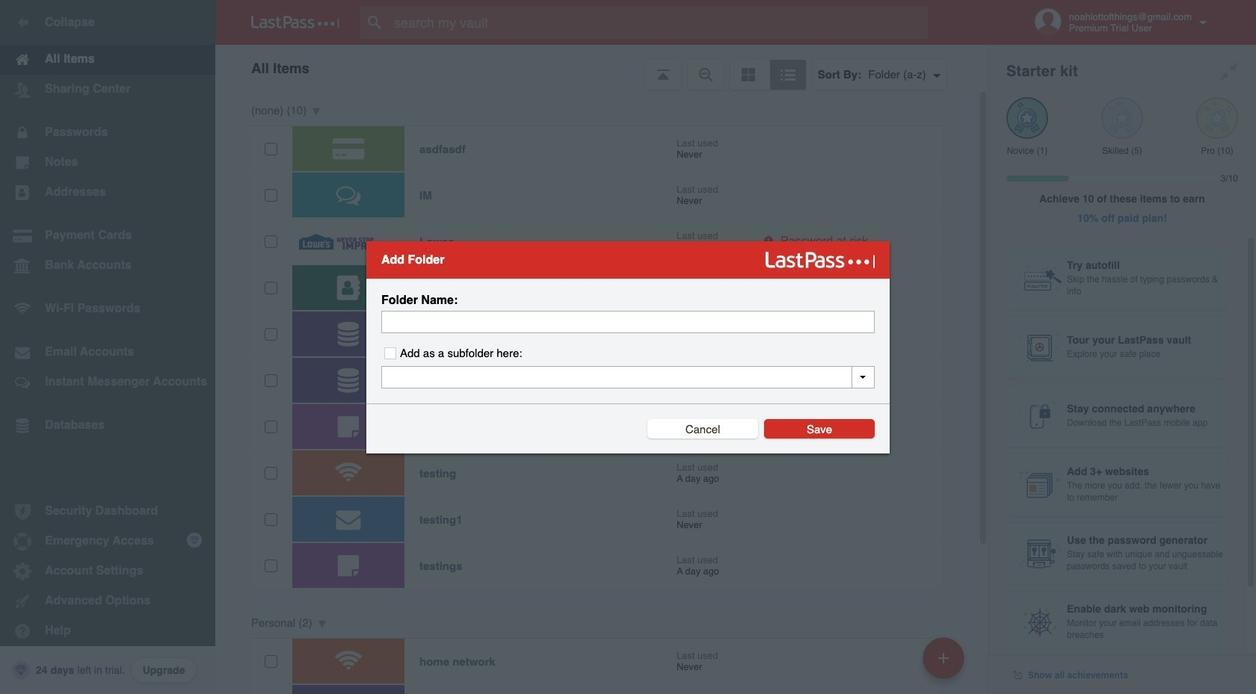 Task type: describe. For each thing, give the bounding box(es) containing it.
lastpass image
[[251, 16, 340, 29]]

new item navigation
[[918, 633, 974, 695]]

Search search field
[[360, 6, 958, 39]]

new item image
[[939, 653, 949, 664]]



Task type: vqa. For each thing, say whether or not it's contained in the screenshot.
New item icon at bottom right
yes



Task type: locate. For each thing, give the bounding box(es) containing it.
search my vault text field
[[360, 6, 958, 39]]

vault options navigation
[[215, 45, 989, 90]]

dialog
[[366, 241, 890, 454]]

main navigation navigation
[[0, 0, 215, 695]]

None text field
[[381, 311, 875, 333]]



